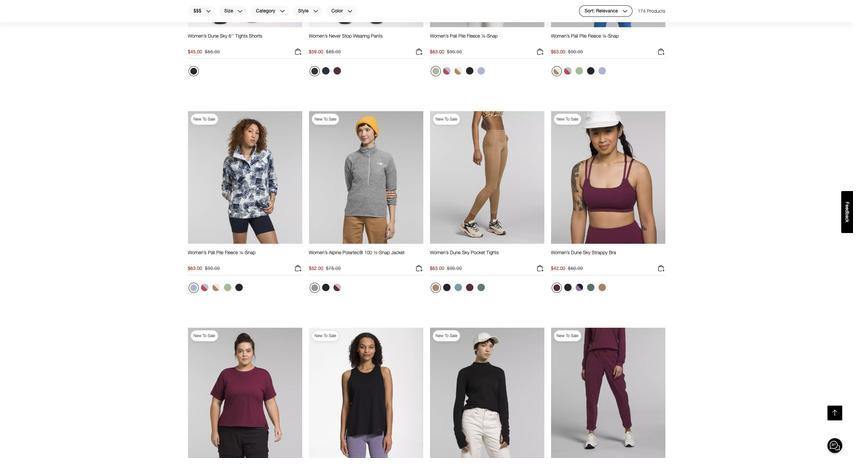 Task type: vqa. For each thing, say whether or not it's contained in the screenshot.


Task type: describe. For each thing, give the bounding box(es) containing it.
1 tnf black image from the left
[[235, 284, 243, 292]]

women's dawndream standard tank image
[[309, 328, 423, 459]]

½-
[[373, 250, 379, 256]]

6''
[[229, 33, 234, 39]]

to for women's sunpeak waffle turtleneck image
[[445, 334, 449, 339]]

f
[[845, 202, 850, 205]]

Dusty Periwinkle/Clay Red radio
[[199, 282, 210, 293]]

gardenia white/almond butter radio for misty sage abstract geology print image within the option
[[211, 282, 221, 293]]

Almond Butter Heather radio
[[431, 283, 441, 293]]

women's dune sky strappy bra
[[551, 250, 616, 256]]

c
[[845, 218, 850, 220]]

alpine
[[329, 250, 341, 256]]

tnf black radio for women's dune sky strappy bra
[[562, 282, 573, 293]]

women's for women's dune sky strappy bra button
[[551, 250, 570, 256]]

f e e d b a c k button
[[841, 191, 853, 233]]

Dark Sage Heather radio
[[476, 282, 486, 293]]

shorts
[[249, 33, 262, 39]]

pile for leftmost gardenia white/almond butter icon tnf black image's dusty periwinkle crosshatch camo print radio
[[458, 33, 466, 39]]

dusty periwinkle crosshatch camo print image
[[190, 285, 197, 292]]

women's for women's never stop wearing pants button
[[309, 33, 328, 39]]

pink moss/boysenberry image
[[333, 284, 341, 292]]

snap for the left women's pali pile fleece ¼-snap button
[[245, 250, 256, 256]]

$65.00
[[205, 49, 220, 55]]

$choose color$ option group for women's alpine polartec® 100 ½-snap jacket button
[[309, 282, 343, 296]]

0 vertical spatial misty sage abstract geology print image
[[432, 68, 439, 75]]

tnf black image for $52.00
[[322, 284, 329, 292]]

new for women's sunpeak waffle turtleneck image
[[436, 334, 444, 339]]

tnf black image for leftmost gardenia white/almond butter icon
[[466, 67, 473, 75]]

$45.00
[[188, 49, 202, 55]]

174 products
[[638, 8, 665, 14]]

$choose color$ option group for women's dune sky strappy bra button
[[551, 282, 608, 296]]

new to sale for 'women's dawndream standard tank' image
[[315, 334, 336, 339]]

sale for women's alpine polartec® 100 ½-snap jacket image
[[329, 117, 336, 122]]

women's for dusty periwinkle crosshatch camo print icon associated with leftmost gardenia white/almond butter icon tnf black image women's pali pile fleece ¼-snap button
[[430, 33, 449, 39]]

0 horizontal spatial women's pali pile fleece ¼-snap image
[[188, 111, 302, 244]]

174
[[638, 8, 646, 14]]

women's dune sky 6'' tights shorts
[[188, 33, 262, 39]]

$90.00 for the 'reef waters white heather' icon
[[447, 266, 462, 271]]

1 horizontal spatial tnf black radio
[[585, 66, 596, 76]]

$choose color$ option group for dusty periwinkle crosshatch camo print icon associated with leftmost gardenia white/almond butter icon tnf black image women's pali pile fleece ¼-snap button
[[430, 66, 487, 79]]

women's alpine polartec® 100 ½-snap jacket
[[309, 250, 405, 256]]

tights for 6''
[[235, 33, 248, 39]]

to for rightmost women's never stop wearing pants 'image'
[[566, 334, 570, 339]]

Asphalt Grey radio
[[310, 66, 320, 76]]

$choose color$ option group for women's never stop wearing pants button
[[309, 66, 343, 79]]

$90.00 for misty sage abstract geology print icon
[[568, 49, 583, 55]]

women's pali pile fleece ¼-snap for dusty periwinkle crosshatch camo print radio corresponding to tnf black image corresponding to misty sage abstract geology print icon
[[551, 33, 619, 39]]

new for women's dune sky strappy bra image
[[557, 117, 565, 122]]

sort: relevance
[[585, 8, 618, 14]]

new to sale for the women's dune sky pocket tights image
[[436, 117, 457, 122]]

1 horizontal spatial women's never stop wearing pants image
[[551, 328, 665, 459]]

new for the women's dune sky pocket tights image
[[436, 117, 444, 122]]

women's dune sky pocket tights image
[[430, 111, 544, 244]]

women's pali pile fleece ¼-snap for leftmost gardenia white/almond butter icon tnf black image's dusty periwinkle crosshatch camo print radio
[[430, 33, 498, 39]]

pocket
[[471, 250, 485, 256]]

2 horizontal spatial boysenberry radio
[[552, 283, 562, 293]]

2 e from the top
[[845, 207, 850, 210]]

0 horizontal spatial misty sage abstract geology print radio
[[431, 66, 441, 76]]

f e e d b a c k
[[845, 202, 850, 223]]

dusty periwinkle crosshatch camo print radio for tnf black image corresponding to misty sage abstract geology print icon
[[597, 66, 607, 76]]

products
[[647, 8, 665, 14]]

¼- for tnf black image corresponding to misty sage abstract geology print icon
[[602, 33, 608, 39]]

women's pali pile fleece ¼-snap button for dusty periwinkle crosshatch camo print icon for tnf black image corresponding to misty sage abstract geology print icon
[[551, 33, 619, 45]]

$$$ button
[[188, 5, 216, 17]]

reef waters white heather image
[[454, 284, 462, 292]]

d
[[845, 210, 850, 213]]

strappy
[[592, 250, 608, 256]]

$choose color$ option group for women's pali pile fleece ¼-snap button for dusty periwinkle crosshatch camo print icon for tnf black image corresponding to misty sage abstract geology print icon
[[551, 66, 608, 79]]

women's dune sky 6'' tights shorts image
[[188, 0, 302, 28]]

to for the women's dune sky pocket tights image
[[445, 117, 449, 122]]

boysenberry image for right boysenberry radio
[[553, 285, 560, 292]]

dune for $60.00
[[571, 250, 582, 256]]

to for women's dune sky strappy bra image
[[566, 117, 570, 122]]

1 horizontal spatial boysenberry radio
[[464, 282, 475, 293]]

dusty periwinkle/clay red image for misty sage abstract geology print image within the option gardenia white/almond butter radio
[[201, 284, 208, 292]]

style
[[298, 8, 309, 14]]

0 horizontal spatial pile
[[216, 250, 223, 256]]

almond butter heather image
[[432, 285, 439, 292]]

b
[[845, 213, 850, 215]]

asphalt grey image
[[311, 68, 318, 75]]

new to sale for women's alpine polartec® 100 ½-snap jacket image
[[315, 117, 336, 122]]

size
[[224, 8, 233, 14]]

almond butter graphic dye print image
[[598, 284, 606, 292]]

tnf black radio for women's alpine polartec® 100 ½-snap jacket
[[320, 282, 331, 293]]

$63.00 for the left women's pali pile fleece ¼-snap button
[[188, 266, 202, 271]]

pile for dusty periwinkle crosshatch camo print radio corresponding to tnf black image corresponding to misty sage abstract geology print icon
[[579, 33, 587, 39]]

misty sage abstract geology print image inside option
[[224, 284, 231, 292]]

new for rightmost women's never stop wearing pants 'image'
[[557, 334, 565, 339]]

0 horizontal spatial tnf black radio
[[188, 66, 199, 76]]

new to sale for women's sunpeak waffle turtleneck image
[[436, 334, 457, 339]]

sky for 6''
[[220, 33, 227, 39]]

dune for $65.00
[[208, 33, 219, 39]]

new to sale for women's plus dawndream short-sleeve image
[[194, 334, 215, 339]]

new for women's alpine polartec® 100 ½-snap jacket image
[[315, 117, 322, 122]]

1 horizontal spatial misty sage abstract geology print radio
[[574, 66, 585, 76]]

women's dune sky strappy bra button
[[551, 250, 616, 262]]

jacket
[[391, 250, 405, 256]]

0 horizontal spatial tnf black image
[[190, 68, 197, 75]]

women's alpine polartec® 100 ½-snap jacket button
[[309, 250, 405, 262]]

women's for women's alpine polartec® 100 ½-snap jacket button
[[309, 250, 328, 256]]

dusty periwinkle/clay red image
[[564, 67, 571, 75]]

tnf black image for misty sage abstract geology print icon
[[587, 67, 594, 75]]

dark sage heather image
[[477, 284, 485, 292]]

$42.00
[[551, 266, 565, 271]]

women's sunpeak waffle turtleneck image
[[430, 328, 544, 459]]

fleece for leftmost gardenia white/almond butter icon tnf black image's dusty periwinkle crosshatch camo print radio
[[467, 33, 480, 39]]

dusty periwinkle crosshatch camo print image for leftmost gardenia white/almond butter icon tnf black image
[[477, 67, 485, 75]]

women's never stop wearing pants button
[[309, 33, 383, 45]]

174 products status
[[638, 5, 665, 17]]

women's for women's dune sky pocket tights button at the right bottom of the page
[[430, 250, 449, 256]]



Task type: locate. For each thing, give the bounding box(es) containing it.
relevance
[[596, 8, 618, 14]]

dune up $65.00
[[208, 33, 219, 39]]

women's dune sky pocket tights button
[[430, 250, 499, 262]]

2 horizontal spatial fleece
[[588, 33, 601, 39]]

bra
[[609, 250, 616, 256]]

women's for the left women's pali pile fleece ¼-snap button
[[188, 250, 207, 256]]

1 vertical spatial misty sage abstract geology print image
[[224, 284, 231, 292]]

tnf black image
[[466, 67, 473, 75], [587, 67, 594, 75], [190, 68, 197, 75]]

Misty Sage Abstract Geology Print radio
[[574, 66, 585, 76], [431, 66, 441, 76]]

new to sale for women's dune sky strappy bra image
[[557, 117, 578, 122]]

1 horizontal spatial pali
[[450, 33, 457, 39]]

sky for pocket
[[462, 250, 469, 256]]

wearing
[[353, 33, 370, 39]]

sky for strappy
[[583, 250, 591, 256]]

$75.00
[[326, 266, 341, 271]]

1 vertical spatial dusty periwinkle/clay red image
[[201, 284, 208, 292]]

tnf black image
[[235, 284, 243, 292], [322, 284, 329, 292], [443, 284, 450, 292], [564, 284, 571, 292]]

1 horizontal spatial gardenia white/almond butter image
[[553, 68, 560, 75]]

$choose color$ option group
[[309, 66, 343, 79], [430, 66, 487, 79], [551, 66, 608, 79], [188, 282, 245, 296], [309, 282, 343, 296], [430, 282, 487, 296], [551, 282, 608, 296]]

1 horizontal spatial misty sage abstract geology print image
[[432, 68, 439, 75]]

to for 'women's dawndream standard tank' image
[[324, 334, 328, 339]]

tnf black image right misty sage abstract geology print option on the bottom
[[235, 284, 243, 292]]

0 horizontal spatial dusty periwinkle/clay red radio
[[441, 66, 452, 76]]

category
[[256, 8, 275, 14]]

tnf black image for $63.00
[[443, 284, 450, 292]]

Gardenia White/Almond Butter radio
[[453, 66, 464, 76], [211, 282, 221, 293]]

1 vertical spatial gardenia white/almond butter radio
[[211, 282, 221, 293]]

Dusty Periwinkle Crosshatch Camo Print radio
[[188, 283, 199, 293]]

women's for women's pali pile fleece ¼-snap button for dusty periwinkle crosshatch camo print icon for tnf black image corresponding to misty sage abstract geology print icon
[[551, 33, 570, 39]]

2 horizontal spatial dune
[[571, 250, 582, 256]]

sort: relevance button
[[579, 5, 632, 17]]

to
[[203, 117, 207, 122], [324, 117, 328, 122], [445, 117, 449, 122], [566, 117, 570, 122], [203, 334, 207, 339], [324, 334, 328, 339], [445, 334, 449, 339], [566, 334, 570, 339]]

TNF Black radio
[[464, 66, 475, 76], [234, 282, 244, 293], [320, 282, 331, 293], [441, 282, 452, 293], [562, 282, 573, 293]]

$85.00
[[326, 49, 341, 55]]

women's dune sky 6'' tights shorts button
[[188, 33, 262, 45]]

new
[[194, 117, 201, 122], [315, 117, 322, 122], [436, 117, 444, 122], [557, 117, 565, 122], [194, 334, 201, 339], [315, 334, 322, 339], [436, 334, 444, 339], [557, 334, 565, 339]]

¼- for leftmost gardenia white/almond butter icon tnf black image
[[481, 33, 487, 39]]

dusty periwinkle/clay red radio for misty sage abstract geology print image to the top
[[441, 66, 452, 76]]

0 horizontal spatial dusty periwinkle crosshatch camo print image
[[477, 67, 485, 75]]

$choose color$ option group for the left women's pali pile fleece ¼-snap button
[[188, 282, 245, 296]]

pali for women's pali pile fleece ¼-snap button for dusty periwinkle crosshatch camo print icon for tnf black image corresponding to misty sage abstract geology print icon
[[571, 33, 578, 39]]

1 horizontal spatial dune
[[450, 250, 461, 256]]

category button
[[250, 5, 290, 17]]

dusty periwinkle/clay red image inside option
[[201, 284, 208, 292]]

dune for $90.00
[[450, 250, 461, 256]]

1 horizontal spatial women's pali pile fleece ¼-snap
[[430, 33, 498, 39]]

Dusty Periwinkle/Clay Red radio
[[441, 66, 452, 76], [562, 66, 573, 76]]

women's plus dawndream short-sleeve image
[[188, 328, 302, 459]]

tights inside button
[[235, 33, 248, 39]]

gardenia white/almond butter image
[[212, 284, 220, 292]]

1 horizontal spatial sky
[[462, 250, 469, 256]]

0 horizontal spatial sky
[[220, 33, 227, 39]]

1 horizontal spatial dusty periwinkle/clay red image
[[443, 67, 450, 75]]

1 horizontal spatial pile
[[458, 33, 466, 39]]

boysenberry radio down "$42.00"
[[552, 283, 562, 293]]

1 horizontal spatial fleece
[[467, 33, 480, 39]]

women's never stop wearing pants
[[309, 33, 383, 39]]

tnf black image for $42.00
[[564, 284, 571, 292]]

boysenberry image for boysenberry radio to the left
[[333, 67, 341, 75]]

women's never stop wearing pants image
[[309, 0, 423, 28], [551, 328, 665, 459]]

women's pali pile fleece ¼-snap button
[[430, 33, 498, 45], [551, 33, 619, 45], [188, 250, 256, 262]]

0 horizontal spatial dusty periwinkle crosshatch camo print radio
[[476, 66, 486, 76]]

0 horizontal spatial women's pali pile fleece ¼-snap
[[188, 250, 256, 256]]

women's pali pile fleece ¼-snap image for dusty periwinkle crosshatch camo print icon associated with leftmost gardenia white/almond butter icon tnf black image women's pali pile fleece ¼-snap button
[[430, 0, 544, 28]]

2 dusty periwinkle crosshatch camo print radio from the left
[[597, 66, 607, 76]]

e
[[845, 205, 850, 207], [845, 207, 850, 210]]

$choose color$ option group for women's dune sky pocket tights button at the right bottom of the page
[[430, 282, 487, 296]]

0 vertical spatial dusty periwinkle/clay red image
[[443, 67, 450, 75]]

snap for women's pali pile fleece ¼-snap button for dusty periwinkle crosshatch camo print icon for tnf black image corresponding to misty sage abstract geology print icon
[[608, 33, 619, 39]]

0 horizontal spatial dune
[[208, 33, 219, 39]]

style button
[[292, 5, 323, 17]]

color
[[331, 8, 343, 14]]

fleece
[[467, 33, 480, 39], [588, 33, 601, 39], [225, 250, 238, 256]]

pali for the left women's pali pile fleece ¼-snap button
[[208, 250, 215, 256]]

1 vertical spatial tights
[[486, 250, 499, 256]]

0 vertical spatial boysenberry image
[[333, 67, 341, 75]]

tnf black image right 'tnf medium grey heather' radio
[[322, 284, 329, 292]]

$59.00
[[309, 49, 323, 55]]

women's pali pile fleece ¼-snap
[[430, 33, 498, 39], [551, 33, 619, 39], [188, 250, 256, 256]]

sky left pocket on the right bottom of page
[[462, 250, 469, 256]]

sky left strappy
[[583, 250, 591, 256]]

2 horizontal spatial women's pali pile fleece ¼-snap button
[[551, 33, 619, 45]]

2 horizontal spatial pile
[[579, 33, 587, 39]]

misty sage abstract geology print image
[[576, 67, 583, 75]]

a
[[845, 215, 850, 218]]

sale for women's sunpeak waffle turtleneck image
[[450, 334, 457, 339]]

Boysenberry radio
[[332, 66, 342, 76], [464, 282, 475, 293], [552, 283, 562, 293]]

pali for dusty periwinkle crosshatch camo print icon associated with leftmost gardenia white/almond butter icon tnf black image women's pali pile fleece ¼-snap button
[[450, 33, 457, 39]]

tnf black image left tnf black iwd print option on the right
[[564, 284, 571, 292]]

1 e from the top
[[845, 205, 850, 207]]

boysenberry radio right the 'reef waters white heather' icon
[[464, 282, 475, 293]]

size button
[[219, 5, 248, 17]]

3 tnf black image from the left
[[443, 284, 450, 292]]

sale for women's plus dawndream short-sleeve image
[[208, 334, 215, 339]]

¼- for misty sage abstract geology print image within the option
[[239, 250, 245, 256]]

tights inside button
[[486, 250, 499, 256]]

gardenia white/almond butter image
[[454, 67, 462, 75], [553, 68, 560, 75]]

tnf medium grey heather image
[[311, 285, 318, 292]]

sale for the women's dune sky pocket tights image
[[450, 117, 457, 122]]

tights
[[235, 33, 248, 39], [486, 250, 499, 256]]

2 horizontal spatial women's pali pile fleece ¼-snap
[[551, 33, 619, 39]]

to for women's plus dawndream short-sleeve image
[[203, 334, 207, 339]]

dusty periwinkle crosshatch camo print image
[[477, 67, 485, 75], [598, 67, 606, 75]]

1 horizontal spatial dusty periwinkle crosshatch camo print image
[[598, 67, 606, 75]]

$63.00 for women's dune sky pocket tights button at the right bottom of the page
[[430, 266, 444, 271]]

women's for women's dune sky 6'' tights shorts button
[[188, 33, 207, 39]]

women's
[[188, 33, 207, 39], [309, 33, 328, 39], [430, 33, 449, 39], [551, 33, 570, 39], [188, 250, 207, 256], [309, 250, 328, 256], [430, 250, 449, 256], [551, 250, 570, 256]]

1 horizontal spatial gardenia white/almond butter radio
[[453, 66, 464, 76]]

boysenberry radio right the summit navy tropical paintbrush print "icon"
[[332, 66, 342, 76]]

0 horizontal spatial fleece
[[225, 250, 238, 256]]

$90.00 for leftmost gardenia white/almond butter icon
[[447, 49, 462, 55]]

tnf black image right almond butter heather radio
[[443, 284, 450, 292]]

1 dusty periwinkle crosshatch camo print radio from the left
[[476, 66, 486, 76]]

e up d
[[845, 205, 850, 207]]

0 horizontal spatial boysenberry image
[[333, 67, 341, 75]]

boysenberry image down "$42.00"
[[553, 285, 560, 292]]

tights for pocket
[[486, 250, 499, 256]]

1 horizontal spatial women's pali pile fleece ¼-snap image
[[430, 0, 544, 28]]

1 dusty periwinkle crosshatch camo print image from the left
[[477, 67, 485, 75]]

0 vertical spatial women's never stop wearing pants image
[[309, 0, 423, 28]]

sky
[[220, 33, 227, 39], [462, 250, 469, 256], [583, 250, 591, 256]]

2 horizontal spatial sky
[[583, 250, 591, 256]]

0 horizontal spatial tights
[[235, 33, 248, 39]]

fleece for dusty periwinkle crosshatch camo print radio corresponding to tnf black image corresponding to misty sage abstract geology print icon
[[588, 33, 601, 39]]

2 dusty periwinkle crosshatch camo print image from the left
[[598, 67, 606, 75]]

1 horizontal spatial tights
[[486, 250, 499, 256]]

women's pali pile fleece ¼-snap image for women's pali pile fleece ¼-snap button for dusty periwinkle crosshatch camo print icon for tnf black image corresponding to misty sage abstract geology print icon
[[551, 0, 665, 28]]

new for 'women's dawndream standard tank' image
[[315, 334, 322, 339]]

dusty periwinkle crosshatch camo print image for tnf black image corresponding to misty sage abstract geology print icon
[[598, 67, 606, 75]]

0 horizontal spatial boysenberry radio
[[332, 66, 342, 76]]

Reef Waters White Heather radio
[[453, 282, 464, 293]]

pile
[[458, 33, 466, 39], [579, 33, 587, 39], [216, 250, 223, 256]]

2 horizontal spatial pali
[[571, 33, 578, 39]]

Dusty Periwinkle Crosshatch Camo Print radio
[[476, 66, 486, 76], [597, 66, 607, 76]]

women's dune sky pocket tights
[[430, 250, 499, 256]]

1 vertical spatial boysenberry image
[[553, 285, 560, 292]]

$90.00
[[447, 49, 462, 55], [568, 49, 583, 55], [205, 266, 220, 271], [447, 266, 462, 271]]

gardenia white/almond butter image inside option
[[553, 68, 560, 75]]

dusty periwinkle/clay red image
[[443, 67, 450, 75], [201, 284, 208, 292]]

2 horizontal spatial women's pali pile fleece ¼-snap image
[[551, 0, 665, 28]]

new for women's plus dawndream short-sleeve image
[[194, 334, 201, 339]]

$63.00 for dusty periwinkle crosshatch camo print icon associated with leftmost gardenia white/almond butter icon tnf black image women's pali pile fleece ¼-snap button
[[430, 49, 444, 55]]

tnf black radio for women's dune sky pocket tights
[[441, 282, 452, 293]]

tnf black iwd print image
[[576, 284, 583, 292]]

pants
[[371, 33, 383, 39]]

snap
[[487, 33, 498, 39], [608, 33, 619, 39], [245, 250, 256, 256], [379, 250, 390, 256]]

to for women's alpine polartec® 100 ½-snap jacket image
[[324, 117, 328, 122]]

Dark Sage radio
[[585, 282, 596, 293]]

Almond Butter Graphic Dye Print radio
[[597, 282, 607, 293]]

women's pali pile fleece ¼-snap image
[[430, 0, 544, 28], [551, 0, 665, 28], [188, 111, 302, 244]]

$$$
[[194, 8, 201, 14]]

dusty periwinkle crosshatch camo print radio for leftmost gardenia white/almond butter icon tnf black image
[[476, 66, 486, 76]]

1 horizontal spatial women's pali pile fleece ¼-snap button
[[430, 33, 498, 45]]

4 tnf black image from the left
[[564, 284, 571, 292]]

TNF Black Iwd Print radio
[[574, 282, 585, 293]]

Misty Sage Abstract Geology Print radio
[[222, 282, 233, 293]]

boysenberry image
[[466, 284, 473, 292]]

tnf black radio right misty sage abstract geology print icon
[[585, 66, 596, 76]]

0 vertical spatial tights
[[235, 33, 248, 39]]

$90.00 for gardenia white/almond butter image
[[205, 266, 220, 271]]

0 horizontal spatial women's never stop wearing pants image
[[309, 0, 423, 28]]

$63.00 for women's pali pile fleece ¼-snap button for dusty periwinkle crosshatch camo print icon for tnf black image corresponding to misty sage abstract geology print icon
[[551, 49, 565, 55]]

k
[[845, 220, 850, 223]]

women's alpine polartec® 100 ½-snap jacket image
[[309, 111, 423, 244]]

$63.00
[[430, 49, 444, 55], [551, 49, 565, 55], [188, 266, 202, 271], [430, 266, 444, 271]]

2 horizontal spatial ¼-
[[602, 33, 608, 39]]

1 dusty periwinkle/clay red radio from the left
[[441, 66, 452, 76]]

polartec®
[[343, 250, 363, 256]]

color button
[[326, 5, 357, 17]]

Pink Moss/Boysenberry radio
[[332, 282, 342, 293]]

dusty periwinkle/clay red image for leftmost gardenia white/almond butter icon tnf black image gardenia white/almond butter radio
[[443, 67, 450, 75]]

Summit Navy Tropical Paintbrush Print radio
[[320, 66, 331, 76]]

0 horizontal spatial gardenia white/almond butter radio
[[211, 282, 221, 293]]

summit navy tropical paintbrush print image
[[322, 67, 329, 75]]

dune inside button
[[450, 250, 461, 256]]

snap for dusty periwinkle crosshatch camo print icon associated with leftmost gardenia white/almond butter icon tnf black image women's pali pile fleece ¼-snap button
[[487, 33, 498, 39]]

back to top image
[[831, 409, 839, 418]]

boysenberry image
[[333, 67, 341, 75], [553, 285, 560, 292]]

1 horizontal spatial ¼-
[[481, 33, 487, 39]]

0 horizontal spatial ¼-
[[239, 250, 245, 256]]

2 horizontal spatial tnf black image
[[587, 67, 594, 75]]

dark sage image
[[587, 284, 594, 292]]

$60.00
[[568, 266, 583, 271]]

sale
[[208, 117, 215, 122], [329, 117, 336, 122], [450, 117, 457, 122], [571, 117, 578, 122], [208, 334, 215, 339], [329, 334, 336, 339], [450, 334, 457, 339], [571, 334, 578, 339]]

1 horizontal spatial dusty periwinkle/clay red radio
[[562, 66, 573, 76]]

misty sage abstract geology print image
[[432, 68, 439, 75], [224, 284, 231, 292]]

sale for women's dune sky strappy bra image
[[571, 117, 578, 122]]

1 horizontal spatial tnf black image
[[466, 67, 473, 75]]

sky left the 6''
[[220, 33, 227, 39]]

sky inside button
[[462, 250, 469, 256]]

women's dune sky strappy bra image
[[551, 111, 665, 244]]

TNF Black radio
[[585, 66, 596, 76], [188, 66, 199, 76]]

new to sale
[[194, 117, 215, 122], [315, 117, 336, 122], [436, 117, 457, 122], [557, 117, 578, 122], [194, 334, 215, 339], [315, 334, 336, 339], [436, 334, 457, 339], [557, 334, 578, 339]]

¼-
[[481, 33, 487, 39], [602, 33, 608, 39], [239, 250, 245, 256]]

Gardenia White/Almond Butter radio
[[552, 66, 562, 76]]

0 horizontal spatial dusty periwinkle/clay red image
[[201, 284, 208, 292]]

0 horizontal spatial pali
[[208, 250, 215, 256]]

dusty periwinkle/clay red radio for gardenia white/almond butter icon within option
[[562, 66, 573, 76]]

TNF Medium Grey Heather radio
[[310, 283, 320, 293]]

1 vertical spatial women's never stop wearing pants image
[[551, 328, 665, 459]]

1 horizontal spatial boysenberry image
[[553, 285, 560, 292]]

tights right pocket on the right bottom of page
[[486, 250, 499, 256]]

boysenberry image right the summit navy tropical paintbrush print "icon"
[[333, 67, 341, 75]]

2 dusty periwinkle/clay red radio from the left
[[562, 66, 573, 76]]

dune left pocket on the right bottom of page
[[450, 250, 461, 256]]

pali
[[450, 33, 457, 39], [571, 33, 578, 39], [208, 250, 215, 256]]

tights right the 6''
[[235, 33, 248, 39]]

0 horizontal spatial gardenia white/almond butter image
[[454, 67, 462, 75]]

sale for 'women's dawndream standard tank' image
[[329, 334, 336, 339]]

stop
[[342, 33, 352, 39]]

dune up $60.00
[[571, 250, 582, 256]]

never
[[329, 33, 341, 39]]

sort:
[[585, 8, 595, 14]]

tnf black radio down $45.00
[[188, 66, 199, 76]]

0 horizontal spatial misty sage abstract geology print image
[[224, 284, 231, 292]]

$52.00
[[309, 266, 323, 271]]

2 tnf black image from the left
[[322, 284, 329, 292]]

gardenia white/almond butter radio for leftmost gardenia white/almond butter icon tnf black image
[[453, 66, 464, 76]]

snap for women's alpine polartec® 100 ½-snap jacket button
[[379, 250, 390, 256]]

1 horizontal spatial dusty periwinkle crosshatch camo print radio
[[597, 66, 607, 76]]

e up b
[[845, 207, 850, 210]]

100
[[364, 250, 372, 256]]

0 vertical spatial gardenia white/almond butter radio
[[453, 66, 464, 76]]

dune
[[208, 33, 219, 39], [450, 250, 461, 256], [571, 250, 582, 256]]

0 horizontal spatial women's pali pile fleece ¼-snap button
[[188, 250, 256, 262]]

women's inside button
[[430, 250, 449, 256]]

women's pali pile fleece ¼-snap button for dusty periwinkle crosshatch camo print icon associated with leftmost gardenia white/almond butter icon tnf black image
[[430, 33, 498, 45]]



